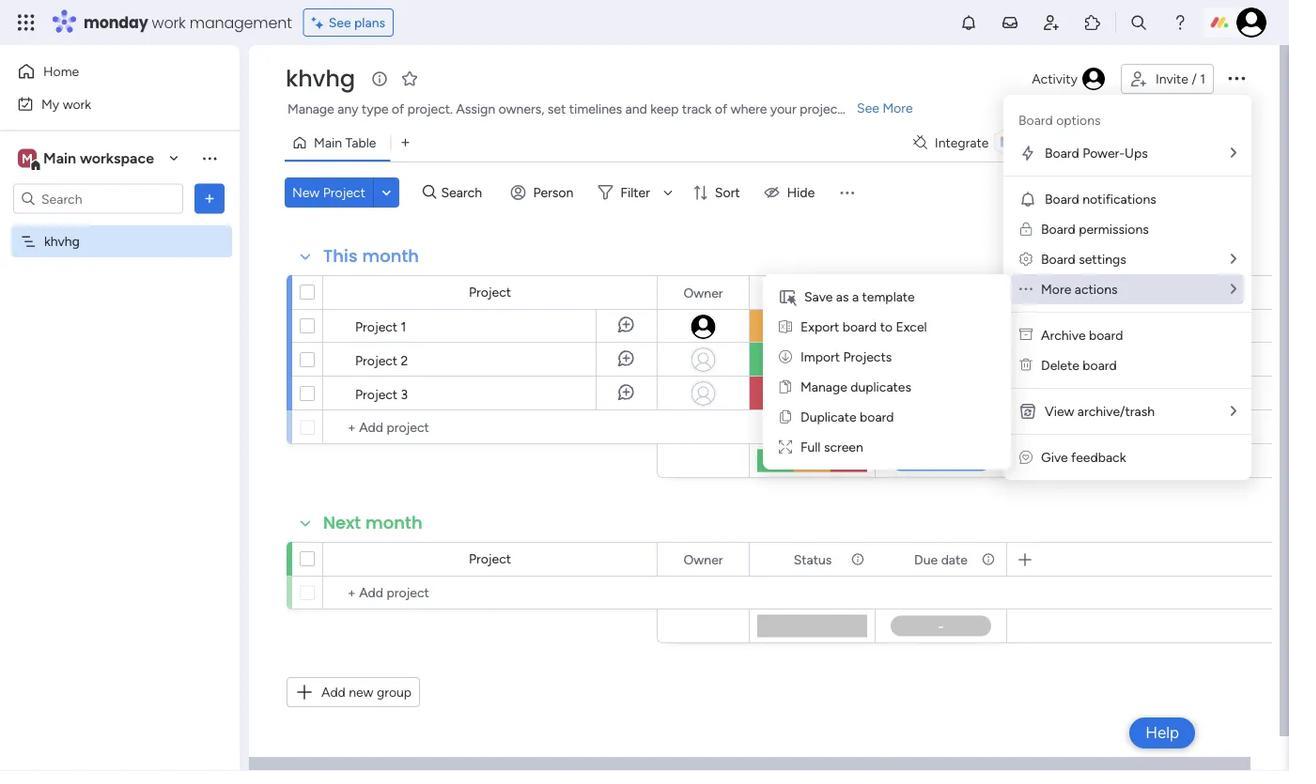 Task type: describe. For each thing, give the bounding box(es) containing it.
Next month field
[[319, 511, 427, 536]]

new
[[349, 685, 373, 700]]

hide button
[[757, 178, 826, 208]]

save as a template
[[804, 289, 915, 305]]

select product image
[[17, 13, 36, 32]]

options image
[[200, 189, 219, 208]]

/
[[1192, 71, 1197, 87]]

main workspace
[[43, 149, 154, 167]]

13
[[951, 317, 963, 332]]

v2 duplicate o image
[[780, 379, 791, 395]]

apps image
[[1083, 13, 1102, 32]]

1 vertical spatial column information image
[[981, 552, 996, 567]]

board notifications image
[[1019, 190, 1037, 209]]

your
[[770, 101, 797, 117]]

list arrow image for board power-ups
[[1231, 146, 1237, 160]]

home
[[43, 63, 79, 79]]

help image
[[1171, 13, 1190, 32]]

a
[[852, 289, 859, 305]]

1 due date field from the top
[[910, 282, 972, 303]]

invite members image
[[1042, 13, 1061, 32]]

board options
[[1019, 112, 1101, 128]]

screen
[[824, 439, 863, 455]]

duplicates
[[851, 379, 911, 395]]

table
[[345, 135, 376, 151]]

delete board
[[1041, 358, 1117, 373]]

board for board notifications
[[1045, 191, 1079, 207]]

owners,
[[499, 101, 544, 117]]

options image
[[1225, 66, 1248, 89]]

nov 13
[[925, 317, 963, 332]]

inbox image
[[1001, 13, 1019, 32]]

next month
[[323, 511, 423, 535]]

working on it
[[773, 319, 851, 335]]

board permissions
[[1041, 221, 1149, 237]]

add new group button
[[287, 677, 420, 708]]

projects
[[843, 349, 892, 365]]

owner for second owner field from the bottom of the page
[[684, 285, 723, 301]]

workspace selection element
[[18, 147, 157, 171]]

status for first 'status' field from the bottom
[[794, 552, 832, 568]]

0 horizontal spatial 1
[[401, 319, 406, 335]]

template
[[862, 289, 915, 305]]

main table button
[[285, 128, 390, 158]]

due for 1st due date field from the top
[[914, 285, 938, 301]]

board for board options
[[1019, 112, 1053, 128]]

board for duplicate
[[860, 409, 894, 425]]

nov
[[925, 317, 948, 332]]

search everything image
[[1129, 13, 1148, 32]]

dapulse integrations image
[[913, 136, 927, 150]]

view archive/trash
[[1045, 404, 1155, 420]]

export board to excel
[[801, 319, 927, 335]]

board for board power-ups
[[1045, 145, 1079, 161]]

done
[[797, 352, 828, 368]]

2 of from the left
[[715, 101, 727, 117]]

save
[[804, 289, 833, 305]]

dapulse archived image
[[1019, 327, 1033, 343]]

view archive/trash image
[[1019, 402, 1037, 421]]

excel
[[896, 319, 927, 335]]

main table
[[314, 135, 376, 151]]

options
[[1056, 112, 1101, 128]]

project 1
[[355, 319, 406, 335]]

on
[[825, 319, 840, 335]]

board for board permissions
[[1041, 221, 1076, 237]]

integrate
[[935, 135, 989, 151]]

1 of from the left
[[392, 101, 404, 117]]

move to image
[[779, 349, 792, 365]]

2 status field from the top
[[789, 549, 837, 570]]

board notifications
[[1045, 191, 1156, 207]]

add to favorites image
[[400, 69, 419, 88]]

1 inside button
[[1200, 71, 1206, 87]]

help
[[1146, 723, 1179, 743]]

workspace
[[80, 149, 154, 167]]

1 date from the top
[[941, 285, 968, 301]]

actions
[[1075, 281, 1118, 297]]

filter button
[[590, 178, 679, 208]]

board for export
[[843, 319, 877, 335]]

project 3
[[355, 386, 408, 402]]

manage any type of project. assign owners, set timelines and keep track of where your project stands.
[[288, 101, 887, 117]]

as
[[836, 289, 849, 305]]

manage for manage duplicates
[[801, 379, 847, 395]]

project
[[800, 101, 842, 117]]

duplicate board
[[801, 409, 894, 425]]

new
[[292, 185, 320, 201]]

Search field
[[437, 179, 493, 206]]

2 due date field from the top
[[910, 549, 972, 570]]

see plans button
[[303, 8, 394, 37]]

khvhg list box
[[0, 222, 240, 511]]

dapulse admin menu image
[[1019, 251, 1033, 267]]

status for first 'status' field from the top of the page
[[794, 285, 832, 301]]

main for main workspace
[[43, 149, 76, 167]]

give feedback
[[1041, 450, 1126, 466]]

angle down image
[[382, 186, 391, 200]]

to
[[880, 319, 893, 335]]

feedback
[[1071, 450, 1126, 466]]

m
[[22, 150, 33, 166]]

0 horizontal spatial more
[[883, 100, 913, 116]]

v2 overdue deadline image
[[882, 318, 897, 336]]

due date for first due date field from the bottom
[[914, 552, 968, 568]]

archive/trash
[[1078, 404, 1155, 420]]

This month field
[[319, 244, 424, 269]]

v2 delete line image
[[1019, 358, 1033, 373]]

stands.
[[846, 101, 887, 117]]

track
[[682, 101, 712, 117]]

list arrow image for board settings
[[1231, 252, 1237, 266]]

where
[[731, 101, 767, 117]]

owner for second owner field
[[684, 552, 723, 568]]

main for main table
[[314, 135, 342, 151]]

it
[[843, 319, 851, 335]]

group
[[377, 685, 412, 700]]

arrow down image
[[657, 181, 679, 204]]

project.
[[407, 101, 453, 117]]

view
[[1045, 404, 1074, 420]]

project 2
[[355, 352, 408, 368]]



Task type: vqa. For each thing, say whether or not it's contained in the screenshot.
access
no



Task type: locate. For each thing, give the bounding box(es) containing it.
more dots image
[[1019, 281, 1033, 297]]

board right v2 permission outline icon at top right
[[1041, 221, 1076, 237]]

3
[[401, 386, 408, 402]]

khvhg
[[286, 63, 355, 94], [44, 233, 80, 249]]

due date right column information icon
[[914, 552, 968, 568]]

2 list arrow image from the top
[[1231, 405, 1237, 418]]

board
[[1019, 112, 1053, 128], [1045, 145, 1079, 161], [1045, 191, 1079, 207], [1041, 221, 1076, 237], [1041, 251, 1076, 267]]

list arrow image
[[1231, 146, 1237, 160], [1231, 282, 1237, 296]]

due date field up nov 13 at the top right of the page
[[910, 282, 972, 303]]

board left to
[[843, 319, 877, 335]]

1 horizontal spatial see
[[857, 100, 879, 116]]

manage down done
[[801, 379, 847, 395]]

add new group
[[321, 685, 412, 700]]

owner
[[684, 285, 723, 301], [684, 552, 723, 568]]

month right this
[[362, 244, 419, 268]]

workspace options image
[[200, 149, 219, 167]]

main left table
[[314, 135, 342, 151]]

add view image
[[402, 136, 409, 150]]

1 horizontal spatial of
[[715, 101, 727, 117]]

date
[[941, 285, 968, 301], [941, 552, 968, 568]]

invite
[[1156, 71, 1188, 87]]

board
[[843, 319, 877, 335], [1089, 327, 1123, 343], [1083, 358, 1117, 373], [860, 409, 894, 425]]

1 vertical spatial status
[[794, 552, 832, 568]]

2 status from the top
[[794, 552, 832, 568]]

1 list arrow image from the top
[[1231, 252, 1237, 266]]

workspace image
[[18, 148, 37, 169]]

board power-ups
[[1045, 145, 1148, 161]]

invite / 1 button
[[1121, 64, 1214, 94]]

work right monday
[[152, 12, 186, 33]]

2 owner from the top
[[684, 552, 723, 568]]

due
[[914, 285, 938, 301], [914, 552, 938, 568]]

0 vertical spatial owner
[[684, 285, 723, 301]]

Due date field
[[910, 282, 972, 303], [910, 549, 972, 570]]

0 horizontal spatial see
[[329, 15, 351, 31]]

1 owner from the top
[[684, 285, 723, 301]]

working
[[773, 319, 822, 335]]

1 vertical spatial see
[[857, 100, 879, 116]]

save as a template image
[[778, 288, 797, 306]]

manage for manage any type of project. assign owners, set timelines and keep track of where your project stands.
[[288, 101, 334, 117]]

0 vertical spatial date
[[941, 285, 968, 301]]

0 vertical spatial more
[[883, 100, 913, 116]]

board up board power-ups icon
[[1019, 112, 1053, 128]]

board right the dapulse admin menu icon on the right of page
[[1041, 251, 1076, 267]]

assign
[[456, 101, 495, 117]]

0 horizontal spatial main
[[43, 149, 76, 167]]

work inside button
[[63, 96, 91, 112]]

1 vertical spatial due date
[[914, 552, 968, 568]]

new project
[[292, 185, 365, 201]]

see inside button
[[329, 15, 351, 31]]

v2 search image
[[423, 182, 437, 203]]

2 due date from the top
[[914, 552, 968, 568]]

1 vertical spatial work
[[63, 96, 91, 112]]

1 vertical spatial month
[[365, 511, 423, 535]]

add
[[321, 685, 346, 700]]

of
[[392, 101, 404, 117], [715, 101, 727, 117]]

0 vertical spatial owner field
[[679, 282, 728, 303]]

0 vertical spatial manage
[[288, 101, 334, 117]]

board power-ups image
[[1019, 144, 1037, 163]]

my work button
[[11, 89, 202, 119]]

see more link
[[855, 99, 915, 117]]

1 list arrow image from the top
[[1231, 146, 1237, 160]]

1 due from the top
[[914, 285, 938, 301]]

1 vertical spatial 1
[[401, 319, 406, 335]]

my work
[[41, 96, 91, 112]]

option
[[0, 225, 240, 228]]

status left 'as'
[[794, 285, 832, 301]]

full screen
[[801, 439, 863, 455]]

0 vertical spatial status field
[[789, 282, 837, 303]]

due for first due date field from the bottom
[[914, 552, 938, 568]]

show board description image
[[368, 70, 391, 88]]

next
[[323, 511, 361, 535]]

1 vertical spatial date
[[941, 552, 968, 568]]

0 vertical spatial due date
[[914, 285, 968, 301]]

new project button
[[285, 178, 373, 208]]

work for monday
[[152, 12, 186, 33]]

khvhg inside list box
[[44, 233, 80, 249]]

main inside workspace selection 'element'
[[43, 149, 76, 167]]

sort
[[715, 185, 740, 201]]

list arrow image for view archive/trash
[[1231, 405, 1237, 418]]

khvhg up "any"
[[286, 63, 355, 94]]

autopilot image
[[1107, 130, 1123, 154]]

set
[[548, 101, 566, 117]]

ups
[[1125, 145, 1148, 161]]

month right next
[[365, 511, 423, 535]]

hide
[[787, 185, 815, 201]]

my
[[41, 96, 59, 112]]

1 right /
[[1200, 71, 1206, 87]]

board right board notifications "image"
[[1045, 191, 1079, 207]]

2 due from the top
[[914, 552, 938, 568]]

see plans
[[329, 15, 385, 31]]

0 vertical spatial month
[[362, 244, 419, 268]]

2 list arrow image from the top
[[1231, 282, 1237, 296]]

0 vertical spatial list arrow image
[[1231, 252, 1237, 266]]

person button
[[503, 178, 585, 208]]

due date field right column information icon
[[910, 549, 972, 570]]

1 horizontal spatial main
[[314, 135, 342, 151]]

1 vertical spatial list arrow image
[[1231, 282, 1237, 296]]

menu
[[1004, 95, 1252, 480]]

due date
[[914, 285, 968, 301], [914, 552, 968, 568]]

see left plans
[[329, 15, 351, 31]]

work
[[152, 12, 186, 33], [63, 96, 91, 112]]

v2 done deadline image
[[882, 351, 897, 369]]

see more
[[857, 100, 913, 116]]

main right workspace icon
[[43, 149, 76, 167]]

1 horizontal spatial 1
[[1200, 71, 1206, 87]]

0 vertical spatial due date field
[[910, 282, 972, 303]]

0 vertical spatial list arrow image
[[1231, 146, 1237, 160]]

board for delete
[[1083, 358, 1117, 373]]

see right project
[[857, 100, 879, 116]]

0 vertical spatial status
[[794, 285, 832, 301]]

manage down 'khvhg' field
[[288, 101, 334, 117]]

1 due date from the top
[[914, 285, 968, 301]]

Owner field
[[679, 282, 728, 303], [679, 549, 728, 570]]

activity button
[[1024, 64, 1113, 94]]

menu containing board options
[[1004, 95, 1252, 480]]

work for my
[[63, 96, 91, 112]]

0 vertical spatial see
[[329, 15, 351, 31]]

0 vertical spatial khvhg
[[286, 63, 355, 94]]

1 horizontal spatial manage
[[801, 379, 847, 395]]

khvhg field
[[281, 63, 360, 94]]

gary orlando image
[[1237, 8, 1267, 38]]

month for this month
[[362, 244, 419, 268]]

month for next month
[[365, 511, 423, 535]]

status left column information icon
[[794, 552, 832, 568]]

monday
[[84, 12, 148, 33]]

1 horizontal spatial khvhg
[[286, 63, 355, 94]]

more
[[883, 100, 913, 116], [1041, 281, 1071, 297]]

1 owner field from the top
[[679, 282, 728, 303]]

see
[[329, 15, 351, 31], [857, 100, 879, 116]]

1 vertical spatial due
[[914, 552, 938, 568]]

permissions
[[1079, 221, 1149, 237]]

more inside menu
[[1041, 281, 1071, 297]]

due date up nov 13 at the top right of the page
[[914, 285, 968, 301]]

board down the 'duplicates'
[[860, 409, 894, 425]]

manage duplicates
[[801, 379, 911, 395]]

keep
[[650, 101, 679, 117]]

any
[[338, 101, 358, 117]]

khvhg down the search in workspace field
[[44, 233, 80, 249]]

due right column information icon
[[914, 552, 938, 568]]

notifications
[[1083, 191, 1156, 207]]

see for see more
[[857, 100, 879, 116]]

board for board settings
[[1041, 251, 1076, 267]]

archive
[[1041, 327, 1086, 343]]

timelines
[[569, 101, 622, 117]]

0 vertical spatial due
[[914, 285, 938, 301]]

board settings
[[1041, 251, 1126, 267]]

1 horizontal spatial column information image
[[981, 552, 996, 567]]

2
[[401, 352, 408, 368]]

v2 fullscreen slim image
[[779, 439, 792, 455]]

0 horizontal spatial manage
[[288, 101, 334, 117]]

status field left column information icon
[[789, 549, 837, 570]]

0 horizontal spatial khvhg
[[44, 233, 80, 249]]

project inside new project button
[[323, 185, 365, 201]]

of right type
[[392, 101, 404, 117]]

1 vertical spatial more
[[1041, 281, 1071, 297]]

filter
[[620, 185, 650, 201]]

of right track
[[715, 101, 727, 117]]

1 vertical spatial owner field
[[679, 549, 728, 570]]

v2 user feedback image
[[1019, 450, 1033, 466]]

project
[[323, 185, 365, 201], [469, 284, 511, 300], [355, 319, 398, 335], [355, 352, 398, 368], [355, 386, 398, 402], [469, 551, 511, 567]]

1 horizontal spatial work
[[152, 12, 186, 33]]

full
[[801, 439, 821, 455]]

board up delete board on the right of the page
[[1089, 327, 1123, 343]]

1 vertical spatial manage
[[801, 379, 847, 395]]

collapse board header image
[[1232, 135, 1247, 150]]

due date for 1st due date field from the top
[[914, 285, 968, 301]]

0 vertical spatial 1
[[1200, 71, 1206, 87]]

monday work management
[[84, 12, 292, 33]]

1 vertical spatial khvhg
[[44, 233, 80, 249]]

give
[[1041, 450, 1068, 466]]

0 vertical spatial work
[[152, 12, 186, 33]]

1 up 2
[[401, 319, 406, 335]]

export
[[801, 319, 839, 335]]

status
[[794, 285, 832, 301], [794, 552, 832, 568]]

more actions
[[1041, 281, 1118, 297]]

board down board options
[[1045, 145, 1079, 161]]

board down archive board
[[1083, 358, 1117, 373]]

2 + add project text field from the top
[[333, 582, 648, 604]]

1 status from the top
[[794, 285, 832, 301]]

see for see plans
[[329, 15, 351, 31]]

duplicate
[[801, 409, 857, 425]]

import
[[801, 349, 840, 365]]

board for archive
[[1089, 327, 1123, 343]]

v2 duplicate 2 outline image
[[780, 409, 791, 425]]

plans
[[354, 15, 385, 31]]

1 + add project text field from the top
[[333, 416, 648, 439]]

1 vertical spatial list arrow image
[[1231, 405, 1237, 418]]

0 horizontal spatial column information image
[[850, 285, 865, 300]]

notifications image
[[959, 13, 978, 32]]

import from excel template outline image
[[779, 319, 792, 335]]

0 vertical spatial + add project text field
[[333, 416, 648, 439]]

and
[[625, 101, 647, 117]]

v2 permission outline image
[[1020, 221, 1032, 237]]

sort button
[[685, 178, 751, 208]]

management
[[190, 12, 292, 33]]

this month
[[323, 244, 419, 268]]

column information image
[[850, 552, 865, 567]]

2 date from the top
[[941, 552, 968, 568]]

menu image
[[837, 183, 856, 202]]

1 vertical spatial due date field
[[910, 549, 972, 570]]

invite / 1
[[1156, 71, 1206, 87]]

Search in workspace field
[[39, 188, 157, 210]]

2 owner field from the top
[[679, 549, 728, 570]]

type
[[362, 101, 389, 117]]

main inside button
[[314, 135, 342, 151]]

1 horizontal spatial more
[[1041, 281, 1071, 297]]

work right 'my'
[[63, 96, 91, 112]]

Status field
[[789, 282, 837, 303], [789, 549, 837, 570]]

help button
[[1130, 718, 1195, 749]]

delete
[[1041, 358, 1080, 373]]

home button
[[11, 56, 202, 86]]

1 vertical spatial + add project text field
[[333, 582, 648, 604]]

0 horizontal spatial of
[[392, 101, 404, 117]]

1 vertical spatial owner
[[684, 552, 723, 568]]

status field up working on it
[[789, 282, 837, 303]]

import projects
[[801, 349, 892, 365]]

person
[[533, 185, 573, 201]]

due up the nov
[[914, 285, 938, 301]]

list arrow image
[[1231, 252, 1237, 266], [1231, 405, 1237, 418]]

column information image
[[850, 285, 865, 300], [981, 552, 996, 567]]

list arrow image for more actions
[[1231, 282, 1237, 296]]

1 vertical spatial status field
[[789, 549, 837, 570]]

0 horizontal spatial work
[[63, 96, 91, 112]]

0 vertical spatial column information image
[[850, 285, 865, 300]]

1 status field from the top
[[789, 282, 837, 303]]

+ Add project text field
[[333, 416, 648, 439], [333, 582, 648, 604]]



